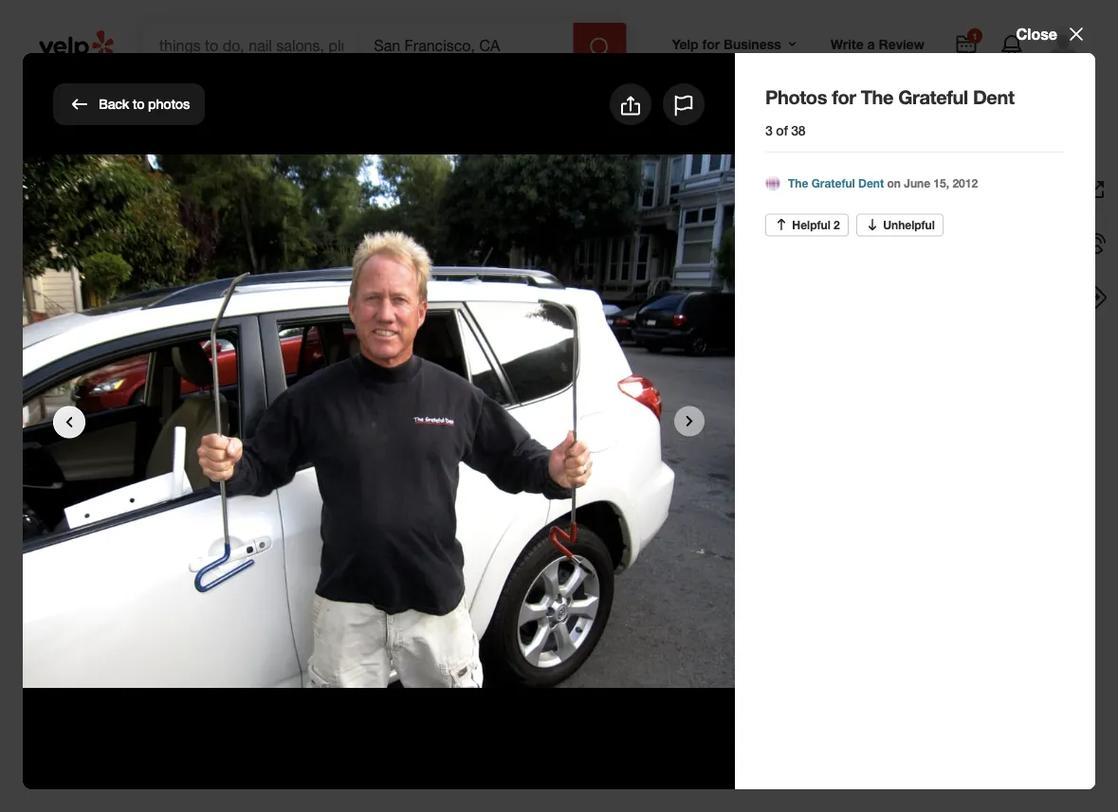 Task type: describe. For each thing, give the bounding box(es) containing it.
services offered element
[[8, 641, 746, 813]]

add for add photo
[[249, 328, 277, 346]]

helpful
[[792, 218, 830, 231]]

write a review link
[[823, 27, 932, 61]]

next image
[[713, 529, 734, 551]]

write for write a review
[[830, 36, 864, 52]]

follow
[[605, 328, 650, 346]]

review
[[135, 328, 179, 346]]

photos & videos element
[[0, 0, 1118, 813]]

photos inside add photos link
[[680, 95, 727, 113]]

2012
[[952, 177, 978, 190]]

2 horizontal spatial for
[[832, 85, 856, 108]]

notifications image
[[1000, 34, 1023, 57]]

24 camera v2 image
[[218, 326, 241, 348]]

24 share v2 image
[[619, 94, 642, 117]]

2 photo of the grateful dent - san francisco, ca, us. image from the left
[[243, 469, 432, 611]]

add photos link
[[601, 83, 743, 125]]

save button
[[454, 316, 551, 358]]

(415) 596-6090
[[792, 235, 896, 253]]

thegratefuldent.com
[[792, 181, 940, 199]]

596-
[[831, 235, 862, 253]]

6090
[[862, 235, 896, 253]]

verified by business
[[197, 678, 343, 696]]

16 claim filled v2 image
[[38, 272, 53, 288]]

photo
[[281, 328, 321, 346]]

Search photos text field
[[755, 85, 1065, 123]]

business for yelp for business
[[724, 36, 781, 52]]

videos
[[122, 421, 179, 444]]

by
[[256, 678, 273, 696]]

photos for 24 close v2 'image'
[[38, 421, 100, 444]]

all
[[623, 423, 640, 441]]

3
[[765, 123, 772, 138]]

add photo
[[249, 328, 321, 346]]

business for verified by business
[[277, 678, 343, 696]]

photos inside see all 38 photos link
[[665, 423, 716, 441]]

back
[[99, 96, 129, 112]]

a for review
[[867, 36, 875, 52]]

(67 reviews) link
[[242, 229, 327, 247]]

write for write a review
[[83, 328, 119, 346]]

close
[[1016, 25, 1057, 43]]

1 button
[[947, 27, 985, 64]]

previous photo image
[[58, 411, 81, 434]]

user actions element
[[657, 24, 1107, 140]]

photos & videos
[[38, 421, 179, 444]]

2
[[834, 218, 840, 231]]

services offered
[[38, 675, 182, 697]]

previous image
[[50, 529, 70, 551]]

24 add photo v2 image
[[617, 93, 640, 116]]

38 for all
[[644, 423, 661, 441]]

on
[[887, 177, 901, 190]]

24 phone v2 image
[[1084, 232, 1107, 255]]

share button
[[345, 316, 447, 358]]

edit
[[395, 275, 417, 288]]

add photo link
[[202, 316, 337, 358]]

3 photo of the grateful dent - san francisco, ca, us. image from the left
[[448, 469, 637, 611]]

unhelpful
[[883, 218, 935, 231]]

mobile dent repair link
[[237, 271, 376, 289]]

38 for of
[[791, 123, 806, 138]]

see all 38 photos
[[592, 423, 716, 441]]

see
[[592, 423, 619, 441]]

16 helpful v2 image
[[774, 217, 789, 232]]

4.9 (67 reviews)
[[216, 229, 327, 247]]

,
[[229, 271, 233, 289]]

restaurants link
[[144, 68, 272, 123]]

review
[[879, 36, 925, 52]]

write a review
[[830, 36, 925, 52]]

unhelpful button
[[856, 214, 943, 237]]



Task type: vqa. For each thing, say whether or not it's contained in the screenshot.
Review
yes



Task type: locate. For each thing, give the bounding box(es) containing it.
the grateful dent
[[38, 161, 415, 216]]

photos
[[765, 85, 827, 108], [53, 88, 140, 120], [38, 421, 100, 444]]

38 right all
[[644, 423, 661, 441]]

share
[[391, 328, 431, 346]]

&
[[104, 421, 117, 444]]

business inside services offered element
[[277, 678, 343, 696]]

1 horizontal spatial a
[[867, 36, 875, 52]]

yelp for business
[[672, 36, 781, 52]]

photo of the grateful dent - san francisco, ca, us. image
[[38, 469, 228, 611], [243, 469, 432, 611], [448, 469, 637, 611]]

write a review
[[83, 328, 179, 346]]

photos for the grateful dent up the grateful dent at the left top of the page
[[53, 88, 406, 120]]

1
[[972, 30, 977, 42]]

mobile
[[237, 271, 286, 289]]

0 vertical spatial 38
[[791, 123, 806, 138]]

4.9
[[216, 229, 237, 247]]

photos right to
[[148, 96, 190, 112]]

to
[[133, 96, 145, 112]]

the right to
[[189, 88, 235, 120]]

back to photos
[[99, 96, 190, 112]]

24 close v2 image
[[1065, 23, 1088, 46]]

0 vertical spatial business
[[724, 36, 781, 52]]

add photos
[[647, 95, 727, 113]]

of
[[776, 123, 788, 138]]

38 inside see all 38 photos link
[[644, 423, 661, 441]]

3 of 38
[[765, 123, 806, 138]]

(415)
[[792, 235, 827, 253]]

24 chevron down v2 image
[[608, 82, 630, 105]]

24 arrow left v2 image
[[68, 93, 91, 116]]

dent
[[973, 85, 1014, 108], [347, 88, 406, 120], [314, 161, 415, 216], [858, 177, 884, 190], [290, 271, 325, 289]]

for inside button
[[702, 36, 720, 52]]

a for review
[[123, 328, 131, 346]]

photos inside back to photos button
[[148, 96, 190, 112]]

16 checkmark badged v2 image
[[347, 680, 362, 695]]

see all 38 photos link
[[592, 421, 746, 444]]

write a review link
[[38, 316, 195, 358]]

1 horizontal spatial photo of the grateful dent - san francisco, ca, us. image
[[243, 469, 432, 611]]

0 horizontal spatial add
[[249, 328, 277, 346]]

24 arrow right v2 image
[[723, 421, 746, 444]]

the up 4.9 star rating image
[[38, 161, 118, 216]]

a
[[867, 36, 875, 52], [123, 328, 131, 346]]

0 horizontal spatial photo of the grateful dent - san francisco, ca, us. image
[[38, 469, 228, 611]]

body
[[142, 271, 179, 289]]

reviews)
[[267, 229, 327, 247]]

1 vertical spatial write
[[83, 328, 119, 346]]

38 right of
[[791, 123, 806, 138]]

helpful 2
[[792, 218, 840, 231]]

1 horizontal spatial photos for the grateful dent
[[765, 85, 1014, 108]]

the
[[861, 85, 893, 108], [189, 88, 235, 120], [38, 161, 118, 216], [788, 177, 808, 190]]

24 save outline v2 image
[[470, 326, 493, 348]]

business inside button
[[724, 36, 781, 52]]

business left 16 checkmark badged v2 icon
[[277, 678, 343, 696]]

add right 24 share v2 image
[[647, 95, 676, 113]]

1 vertical spatial 38
[[644, 423, 661, 441]]

0 horizontal spatial a
[[123, 328, 131, 346]]

24 project v2 image
[[955, 34, 978, 57]]

None search field
[[144, 23, 630, 68]]

the grateful dent on june 15, 2012
[[788, 177, 978, 190]]

16 chevron down v2 image
[[785, 37, 800, 52]]

business
[[724, 36, 781, 52], [277, 678, 343, 696]]

add for add photos
[[647, 95, 676, 113]]

repair
[[329, 271, 376, 289]]

1 horizontal spatial business
[[724, 36, 781, 52]]

add inside the photos & videos element
[[647, 95, 676, 113]]

1 vertical spatial add
[[249, 328, 277, 346]]

photos down "yelp"
[[680, 95, 727, 113]]

24 flag v2 image
[[672, 94, 695, 117]]

38
[[791, 123, 806, 138], [644, 423, 661, 441]]

2 horizontal spatial photo of the grateful dent - san francisco, ca, us. image
[[448, 469, 637, 611]]

add right 24 camera v2 image
[[249, 328, 277, 346]]

verified
[[197, 678, 252, 696]]

photos for 16 helpful v2 image
[[765, 85, 827, 108]]

24 star v2 image
[[53, 326, 76, 348]]

the grateful dent link
[[788, 177, 887, 190]]

photos for the grateful dent
[[765, 85, 1014, 108], [53, 88, 406, 120]]

for right "yelp"
[[702, 36, 720, 52]]

for
[[702, 36, 720, 52], [832, 85, 856, 108], [147, 88, 182, 120]]

1 horizontal spatial for
[[702, 36, 720, 52]]

for down write a review link
[[832, 85, 856, 108]]

search image
[[589, 36, 611, 59]]

for right to
[[147, 88, 182, 120]]

business categories element
[[144, 68, 1080, 123]]

1 horizontal spatial write
[[830, 36, 864, 52]]

body shops link
[[142, 271, 229, 289]]

body shops , mobile dent repair
[[142, 271, 376, 289]]

1 photo of the grateful dent - san francisco, ca, us. image from the left
[[38, 469, 228, 611]]

write inside "user actions" element
[[830, 36, 864, 52]]

the up helpful
[[788, 177, 808, 190]]

claimed
[[57, 271, 117, 289]]

1 horizontal spatial add
[[647, 95, 676, 113]]

save
[[501, 328, 535, 346]]

write right 16 chevron down v2 icon
[[830, 36, 864, 52]]

yelp for business button
[[664, 27, 808, 61]]

thegratefuldent.com link
[[792, 181, 940, 199]]

june
[[904, 177, 930, 190]]

24 share v2 image
[[361, 326, 383, 348]]

24 add v2 image
[[574, 326, 597, 348]]

business left 16 chevron down v2 icon
[[724, 36, 781, 52]]

restaurants
[[159, 85, 231, 101]]

shops
[[183, 271, 229, 289]]

0 horizontal spatial for
[[147, 88, 182, 120]]

0 vertical spatial add
[[647, 95, 676, 113]]

0 horizontal spatial business
[[277, 678, 343, 696]]

the down write a review link
[[861, 85, 893, 108]]

edit button
[[388, 271, 424, 293]]

grateful
[[898, 85, 968, 108], [242, 88, 340, 120], [130, 161, 301, 216], [811, 177, 855, 190]]

offered
[[117, 675, 182, 697]]

0 vertical spatial write
[[830, 36, 864, 52]]

0 vertical spatial a
[[867, 36, 875, 52]]

1 vertical spatial a
[[123, 328, 131, 346]]

close button
[[1016, 23, 1088, 46]]

15,
[[933, 177, 949, 190]]

16 nothelpful v2 image
[[865, 217, 880, 232]]

photos for the grateful dent down write a review link
[[765, 85, 1014, 108]]

photos left 24 arrow right v2 icon
[[665, 423, 716, 441]]

0 horizontal spatial write
[[83, 328, 119, 346]]

back to photos button
[[53, 83, 205, 125]]

write
[[830, 36, 864, 52], [83, 328, 119, 346]]

write right 24 star v2 icon
[[83, 328, 119, 346]]

photos
[[680, 95, 727, 113], [148, 96, 190, 112], [665, 423, 716, 441]]

4.9 star rating image
[[38, 223, 205, 253]]

add
[[647, 95, 676, 113], [249, 328, 277, 346]]

1 vertical spatial business
[[277, 678, 343, 696]]

services
[[38, 675, 112, 697]]

0 horizontal spatial photos for the grateful dent
[[53, 88, 406, 120]]

follow button
[[558, 316, 666, 358]]

next photo image
[[678, 410, 701, 433]]

24 directions v2 image
[[1084, 286, 1107, 309]]

0 horizontal spatial 38
[[644, 423, 661, 441]]

1 horizontal spatial 38
[[791, 123, 806, 138]]

(67
[[242, 229, 263, 247]]

24 external link v2 image
[[1084, 178, 1107, 201]]

yelp
[[672, 36, 699, 52]]



